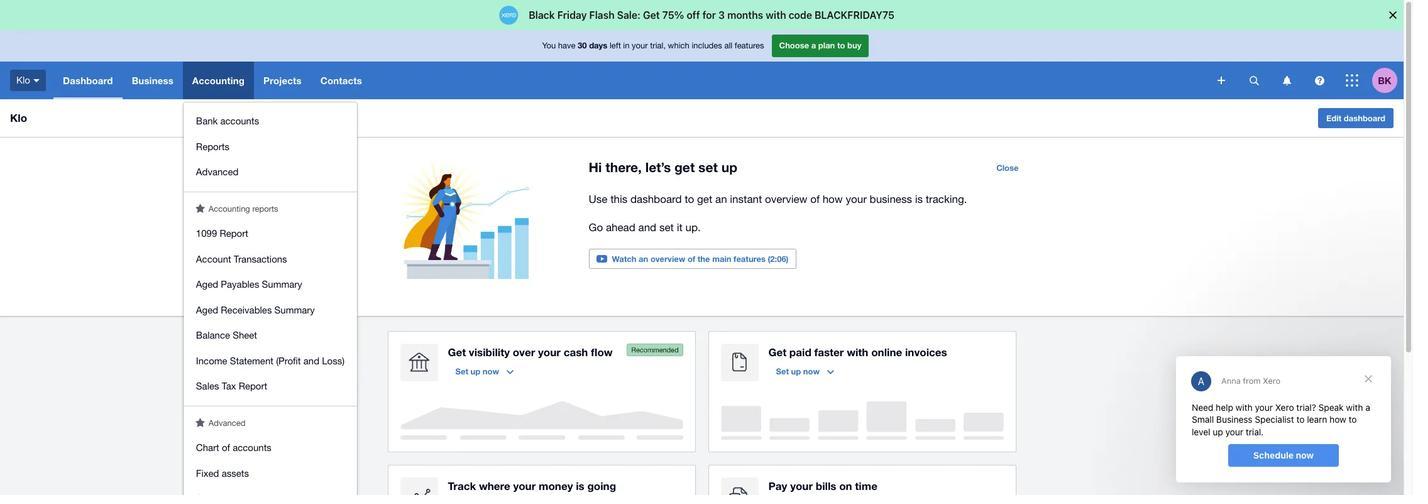 Task type: vqa. For each thing, say whether or not it's contained in the screenshot.
Loss)
yes



Task type: locate. For each thing, give the bounding box(es) containing it.
and left 'loss)'
[[304, 356, 319, 366]]

1 horizontal spatial now
[[804, 367, 820, 377]]

aged receivables summary link
[[184, 298, 357, 323]]

0 horizontal spatial get
[[448, 346, 466, 359]]

list box
[[184, 103, 357, 496]]

reports
[[196, 141, 229, 152]]

2 horizontal spatial of
[[811, 193, 820, 206]]

get
[[448, 346, 466, 359], [769, 346, 787, 359]]

advanced down reports
[[196, 167, 239, 177]]

1 vertical spatial is
[[576, 480, 585, 493]]

0 horizontal spatial overview
[[651, 254, 686, 264]]

accounting for accounting reports
[[209, 204, 250, 214]]

aged up balance
[[196, 305, 218, 315]]

1 horizontal spatial get
[[697, 193, 713, 206]]

2 horizontal spatial up
[[791, 367, 801, 377]]

0 vertical spatial accounting
[[192, 75, 245, 86]]

1 vertical spatial features
[[734, 254, 766, 264]]

overview down it
[[651, 254, 686, 264]]

0 horizontal spatial set
[[456, 367, 469, 377]]

0 horizontal spatial an
[[639, 254, 649, 264]]

up
[[722, 160, 738, 175], [471, 367, 481, 377], [791, 367, 801, 377]]

klo
[[16, 75, 30, 85], [10, 111, 27, 125]]

0 vertical spatial dashboard
[[1344, 113, 1386, 123]]

dashboard right edit at the right top
[[1344, 113, 1386, 123]]

1 set from the left
[[456, 367, 469, 377]]

features
[[735, 41, 764, 50], [734, 254, 766, 264]]

features right main
[[734, 254, 766, 264]]

0 vertical spatial to
[[838, 40, 846, 50]]

on
[[840, 480, 853, 493]]

dashboard
[[1344, 113, 1386, 123], [631, 193, 682, 206]]

get right let's
[[675, 160, 695, 175]]

tracking.
[[926, 193, 968, 206]]

track
[[448, 480, 476, 493]]

track money icon image
[[400, 478, 438, 496]]

1 get from the left
[[448, 346, 466, 359]]

get
[[675, 160, 695, 175], [697, 193, 713, 206]]

1 horizontal spatial get
[[769, 346, 787, 359]]

now for where
[[483, 367, 499, 377]]

you
[[542, 41, 556, 50]]

2 set up now from the left
[[776, 367, 820, 377]]

of inside chart of accounts link
[[222, 443, 230, 453]]

1 vertical spatial report
[[239, 381, 267, 392]]

2 vertical spatial of
[[222, 443, 230, 453]]

summary for aged receivables summary
[[275, 305, 315, 315]]

0 vertical spatial get
[[675, 160, 695, 175]]

faster
[[815, 346, 844, 359]]

to inside banner
[[838, 40, 846, 50]]

set for track
[[456, 367, 469, 377]]

instant
[[730, 193, 762, 206]]

svg image
[[1250, 76, 1259, 85], [1283, 76, 1291, 85], [1218, 77, 1226, 84], [33, 79, 40, 82]]

close button
[[989, 158, 1027, 178]]

account transactions
[[196, 254, 287, 264]]

1 vertical spatial dashboard
[[631, 193, 682, 206]]

0 horizontal spatial to
[[685, 193, 694, 206]]

bills icon image
[[721, 478, 759, 496]]

banner
[[0, 30, 1404, 496]]

your right the how at the top
[[846, 193, 867, 206]]

option
[[184, 487, 357, 496]]

edit dashboard
[[1327, 113, 1386, 123]]

set up now down visibility
[[456, 367, 499, 377]]

invoices preview bar graph image
[[721, 402, 1004, 440]]

1 set up now from the left
[[456, 367, 499, 377]]

of left the how at the top
[[811, 193, 820, 206]]

account
[[196, 254, 231, 264]]

aged down the account
[[196, 279, 218, 290]]

get for get paid faster with online invoices
[[769, 346, 787, 359]]

aged
[[196, 279, 218, 290], [196, 305, 218, 315]]

1 vertical spatial accounts
[[233, 443, 272, 453]]

1 horizontal spatial set up now
[[776, 367, 820, 377]]

income statement (profit and loss) link
[[184, 349, 357, 374]]

0 vertical spatial and
[[639, 221, 657, 234]]

set right invoices icon on the bottom of the page
[[776, 367, 789, 377]]

up down visibility
[[471, 367, 481, 377]]

aged receivables summary
[[196, 305, 315, 315]]

advanced up chart of accounts
[[209, 419, 245, 428]]

projects button
[[254, 62, 311, 99]]

1 vertical spatial aged
[[196, 305, 218, 315]]

navigation containing dashboard
[[53, 62, 1209, 496]]

svg image up 'edit dashboard' 'button'
[[1315, 76, 1325, 85]]

1 vertical spatial of
[[688, 254, 696, 264]]

accounts right bank
[[220, 116, 259, 126]]

0 vertical spatial report
[[220, 228, 248, 239]]

1 horizontal spatial set up now button
[[769, 362, 842, 382]]

1 horizontal spatial is
[[915, 193, 923, 206]]

account transactions link
[[184, 247, 357, 272]]

list box containing bank accounts
[[184, 103, 357, 496]]

summary down aged payables summary link
[[275, 305, 315, 315]]

0 horizontal spatial get
[[675, 160, 695, 175]]

overview right instant
[[765, 193, 808, 206]]

report up account transactions
[[220, 228, 248, 239]]

2 set up now button from the left
[[769, 362, 842, 382]]

navigation
[[53, 62, 1209, 496]]

bank
[[196, 116, 218, 126]]

statement
[[230, 356, 274, 366]]

now
[[483, 367, 499, 377], [804, 367, 820, 377]]

set right let's
[[699, 160, 718, 175]]

banking icon image
[[400, 344, 438, 382]]

1 vertical spatial overview
[[651, 254, 686, 264]]

0 vertical spatial summary
[[262, 279, 302, 290]]

dashboard inside 'button'
[[1344, 113, 1386, 123]]

0 vertical spatial is
[[915, 193, 923, 206]]

sales
[[196, 381, 219, 392]]

accounts up assets
[[233, 443, 272, 453]]

your right in
[[632, 41, 648, 50]]

to for plan
[[838, 40, 846, 50]]

0 vertical spatial aged
[[196, 279, 218, 290]]

now down visibility
[[483, 367, 499, 377]]

now down paid
[[804, 367, 820, 377]]

sales tax report
[[196, 381, 267, 392]]

0 horizontal spatial is
[[576, 480, 585, 493]]

2 set from the left
[[776, 367, 789, 377]]

1 vertical spatial summary
[[275, 305, 315, 315]]

set up now for where
[[456, 367, 499, 377]]

there,
[[606, 160, 642, 175]]

set up now button down visibility
[[448, 362, 521, 382]]

ahead
[[606, 221, 636, 234]]

1 set up now button from the left
[[448, 362, 521, 382]]

aged for aged payables summary
[[196, 279, 218, 290]]

svg image
[[1346, 74, 1359, 87], [1315, 76, 1325, 85]]

recommended icon image
[[627, 344, 683, 357]]

main
[[713, 254, 732, 264]]

features right "all" at the top of page
[[735, 41, 764, 50]]

1 horizontal spatial dashboard
[[1344, 113, 1386, 123]]

bk
[[1379, 75, 1392, 86]]

1 vertical spatial to
[[685, 193, 694, 206]]

1 vertical spatial dialog
[[1177, 356, 1392, 483]]

fixed assets
[[196, 468, 249, 479]]

of
[[811, 193, 820, 206], [688, 254, 696, 264], [222, 443, 230, 453]]

1 horizontal spatial to
[[838, 40, 846, 50]]

and right the ahead
[[639, 221, 657, 234]]

svg image left bk
[[1346, 74, 1359, 87]]

choose
[[779, 40, 809, 50]]

an right watch
[[639, 254, 649, 264]]

which
[[668, 41, 690, 50]]

accounting up bank accounts
[[192, 75, 245, 86]]

1 vertical spatial an
[[639, 254, 649, 264]]

payables
[[221, 279, 259, 290]]

favourites image
[[195, 203, 205, 213]]

0 horizontal spatial of
[[222, 443, 230, 453]]

0 horizontal spatial set up now
[[456, 367, 499, 377]]

get left paid
[[769, 346, 787, 359]]

and inside "link"
[[304, 356, 319, 366]]

set up now
[[456, 367, 499, 377], [776, 367, 820, 377]]

0 horizontal spatial now
[[483, 367, 499, 377]]

buy
[[848, 40, 862, 50]]

summary down 'account transactions' link
[[262, 279, 302, 290]]

accounting up 1099 report
[[209, 204, 250, 214]]

1 horizontal spatial an
[[716, 193, 727, 206]]

0 vertical spatial advanced
[[196, 167, 239, 177]]

get up up.
[[697, 193, 713, 206]]

0 vertical spatial an
[[716, 193, 727, 206]]

edit dashboard button
[[1319, 108, 1394, 128]]

your right pay at bottom right
[[791, 480, 813, 493]]

set left it
[[660, 221, 674, 234]]

1 now from the left
[[483, 367, 499, 377]]

report right tax
[[239, 381, 267, 392]]

0 vertical spatial features
[[735, 41, 764, 50]]

1 vertical spatial get
[[697, 193, 713, 206]]

0 vertical spatial overview
[[765, 193, 808, 206]]

is left tracking.
[[915, 193, 923, 206]]

set
[[456, 367, 469, 377], [776, 367, 789, 377]]

fixed
[[196, 468, 219, 479]]

let's
[[646, 160, 671, 175]]

up down paid
[[791, 367, 801, 377]]

contacts button
[[311, 62, 372, 99]]

and
[[639, 221, 657, 234], [304, 356, 319, 366]]

2 now from the left
[[804, 367, 820, 377]]

0 horizontal spatial up
[[471, 367, 481, 377]]

1 horizontal spatial set
[[776, 367, 789, 377]]

use
[[589, 193, 608, 206]]

0 horizontal spatial and
[[304, 356, 319, 366]]

up for track where your money is going
[[471, 367, 481, 377]]

1 vertical spatial accounting
[[209, 204, 250, 214]]

0 horizontal spatial dashboard
[[631, 193, 682, 206]]

an
[[716, 193, 727, 206], [639, 254, 649, 264]]

fixed assets link
[[184, 461, 357, 487]]

set up now down paid
[[776, 367, 820, 377]]

0 vertical spatial accounts
[[220, 116, 259, 126]]

1 vertical spatial and
[[304, 356, 319, 366]]

overview
[[765, 193, 808, 206], [651, 254, 686, 264]]

0 horizontal spatial set
[[660, 221, 674, 234]]

banner containing bk
[[0, 30, 1404, 496]]

to left buy
[[838, 40, 846, 50]]

edit
[[1327, 113, 1342, 123]]

group
[[184, 103, 357, 191]]

group containing bank accounts
[[184, 103, 357, 191]]

0 horizontal spatial set up now button
[[448, 362, 521, 382]]

your
[[632, 41, 648, 50], [846, 193, 867, 206], [538, 346, 561, 359], [513, 480, 536, 493], [791, 480, 813, 493]]

to up up.
[[685, 193, 694, 206]]

the
[[698, 254, 710, 264]]

accounts inside advanced group
[[233, 443, 272, 453]]

set for pay
[[776, 367, 789, 377]]

0 vertical spatial klo
[[16, 75, 30, 85]]

go
[[589, 221, 603, 234]]

set up now button down paid
[[769, 362, 842, 382]]

2 aged from the top
[[196, 305, 218, 315]]

dashboard up go ahead and set it up.
[[631, 193, 682, 206]]

dashboard
[[63, 75, 113, 86]]

of right chart
[[222, 443, 230, 453]]

get left visibility
[[448, 346, 466, 359]]

of left the
[[688, 254, 696, 264]]

balance sheet link
[[184, 323, 357, 349]]

accounting
[[192, 75, 245, 86], [209, 204, 250, 214]]

1 horizontal spatial and
[[639, 221, 657, 234]]

it
[[677, 221, 683, 234]]

where
[[479, 480, 510, 493]]

up for pay your bills on time
[[791, 367, 801, 377]]

set right banking icon
[[456, 367, 469, 377]]

dialog
[[0, 0, 1414, 30], [1177, 356, 1392, 483]]

accounting button
[[183, 62, 254, 99]]

features inside you have 30 days left in your trial, which includes all features
[[735, 41, 764, 50]]

go ahead and set it up.
[[589, 221, 701, 234]]

is left going
[[576, 480, 585, 493]]

chart of accounts
[[196, 443, 272, 453]]

up up instant
[[722, 160, 738, 175]]

your right where
[[513, 480, 536, 493]]

watch an overview of the main features (2:06) button
[[589, 249, 797, 269]]

1 horizontal spatial of
[[688, 254, 696, 264]]

accounting inside popup button
[[192, 75, 245, 86]]

klo button
[[0, 62, 53, 99]]

1 horizontal spatial set
[[699, 160, 718, 175]]

balance sheet
[[196, 330, 257, 341]]

reports link
[[184, 134, 357, 160]]

up.
[[686, 221, 701, 234]]

cash
[[564, 346, 588, 359]]

2 get from the left
[[769, 346, 787, 359]]

1 aged from the top
[[196, 279, 218, 290]]

an left instant
[[716, 193, 727, 206]]

set
[[699, 160, 718, 175], [660, 221, 674, 234]]

advanced
[[196, 167, 239, 177], [209, 419, 245, 428]]

is
[[915, 193, 923, 206], [576, 480, 585, 493]]



Task type: describe. For each thing, give the bounding box(es) containing it.
hi
[[589, 160, 602, 175]]

to for dashboard
[[685, 193, 694, 206]]

your inside you have 30 days left in your trial, which includes all features
[[632, 41, 648, 50]]

banking preview line graph image
[[400, 402, 683, 440]]

1099 report
[[196, 228, 248, 239]]

get paid faster with online invoices
[[769, 346, 948, 359]]

set up now for your
[[776, 367, 820, 377]]

trial,
[[650, 41, 666, 50]]

aged payables summary link
[[184, 272, 357, 298]]

business
[[132, 75, 173, 86]]

track where your money is going
[[448, 480, 616, 493]]

income
[[196, 356, 227, 366]]

klo inside popup button
[[16, 75, 30, 85]]

get visibility over your cash flow
[[448, 346, 613, 359]]

business button
[[122, 62, 183, 99]]

time
[[855, 480, 878, 493]]

0 vertical spatial set
[[699, 160, 718, 175]]

get for get visibility over your cash flow
[[448, 346, 466, 359]]

loss)
[[322, 356, 345, 366]]

0 horizontal spatial svg image
[[1315, 76, 1325, 85]]

1099
[[196, 228, 217, 239]]

includes
[[692, 41, 722, 50]]

watch an overview of the main features (2:06)
[[612, 254, 789, 264]]

accounting reports
[[209, 204, 278, 214]]

accounting for accounting
[[192, 75, 245, 86]]

you have 30 days left in your trial, which includes all features
[[542, 40, 764, 50]]

navigation inside banner
[[53, 62, 1209, 496]]

assets
[[222, 468, 249, 479]]

30
[[578, 40, 587, 50]]

transactions
[[234, 254, 287, 264]]

visibility
[[469, 346, 510, 359]]

of inside the watch an overview of the main features (2:06) button
[[688, 254, 696, 264]]

with
[[847, 346, 869, 359]]

pay
[[769, 480, 788, 493]]

1 vertical spatial advanced
[[209, 419, 245, 428]]

bank accounts link
[[184, 109, 357, 134]]

bank accounts
[[196, 116, 259, 126]]

sales tax report link
[[184, 374, 357, 400]]

pay your bills on time
[[769, 480, 878, 493]]

your right over
[[538, 346, 561, 359]]

receivables
[[221, 305, 272, 315]]

close
[[997, 163, 1019, 173]]

aged for aged receivables summary
[[196, 305, 218, 315]]

(2:06)
[[768, 254, 789, 264]]

reports group
[[184, 215, 357, 406]]

0 vertical spatial of
[[811, 193, 820, 206]]

flow
[[591, 346, 613, 359]]

invoices icon image
[[721, 344, 759, 382]]

money
[[539, 480, 573, 493]]

how
[[823, 193, 843, 206]]

1099 report link
[[184, 221, 357, 247]]

now for your
[[804, 367, 820, 377]]

watch
[[612, 254, 637, 264]]

(profit
[[276, 356, 301, 366]]

business
[[870, 193, 912, 206]]

over
[[513, 346, 535, 359]]

tax
[[222, 381, 236, 392]]

advanced inside group
[[196, 167, 239, 177]]

1 horizontal spatial svg image
[[1346, 74, 1359, 87]]

in
[[623, 41, 630, 50]]

left
[[610, 41, 621, 50]]

balance
[[196, 330, 230, 341]]

an inside button
[[639, 254, 649, 264]]

features inside the watch an overview of the main features (2:06) button
[[734, 254, 766, 264]]

have
[[558, 41, 576, 50]]

use this dashboard to get an instant overview of how your business is tracking.
[[589, 193, 968, 206]]

contacts
[[321, 75, 362, 86]]

aged payables summary
[[196, 279, 302, 290]]

sheet
[[233, 330, 257, 341]]

hi there, let's get set up
[[589, 160, 738, 175]]

income statement (profit and loss)
[[196, 356, 345, 366]]

advanced link
[[184, 160, 357, 185]]

dashboard link
[[53, 62, 122, 99]]

this
[[611, 193, 628, 206]]

favourites image
[[195, 418, 205, 427]]

set up now button for where
[[448, 362, 521, 382]]

1 vertical spatial klo
[[10, 111, 27, 125]]

online
[[872, 346, 903, 359]]

bk button
[[1373, 62, 1404, 99]]

accounts inside group
[[220, 116, 259, 126]]

1 vertical spatial set
[[660, 221, 674, 234]]

svg image inside klo popup button
[[33, 79, 40, 82]]

going
[[588, 480, 616, 493]]

reports
[[252, 204, 278, 214]]

summary for aged payables summary
[[262, 279, 302, 290]]

choose a plan to buy
[[779, 40, 862, 50]]

all
[[725, 41, 733, 50]]

invoices
[[906, 346, 948, 359]]

a
[[812, 40, 816, 50]]

report inside 1099 report link
[[220, 228, 248, 239]]

set up now button for your
[[769, 362, 842, 382]]

1 horizontal spatial up
[[722, 160, 738, 175]]

chart
[[196, 443, 219, 453]]

list box inside navigation
[[184, 103, 357, 496]]

0 vertical spatial dialog
[[0, 0, 1414, 30]]

plan
[[819, 40, 835, 50]]

paid
[[790, 346, 812, 359]]

report inside sales tax report link
[[239, 381, 267, 392]]

days
[[589, 40, 608, 50]]

1 horizontal spatial overview
[[765, 193, 808, 206]]

overview inside the watch an overview of the main features (2:06) button
[[651, 254, 686, 264]]

advanced group
[[184, 430, 357, 496]]



